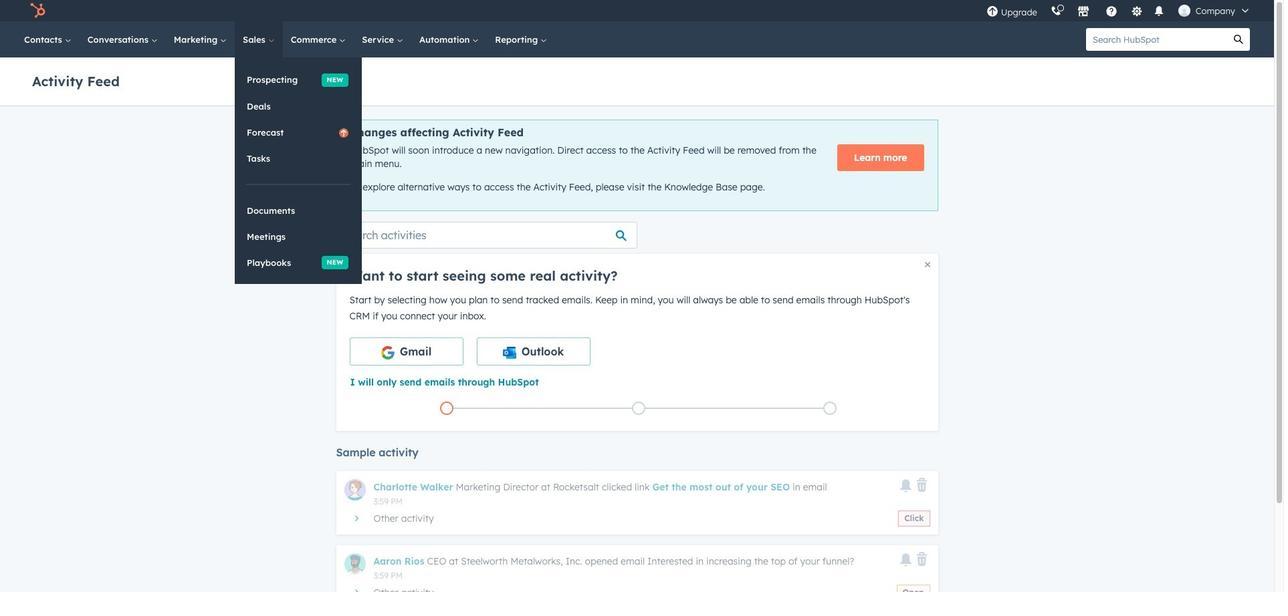 Task type: locate. For each thing, give the bounding box(es) containing it.
None checkbox
[[477, 338, 590, 366]]

None checkbox
[[349, 338, 463, 366]]

onboarding.steps.finalstep.title image
[[827, 406, 833, 413]]

menu
[[980, 0, 1258, 21]]

list
[[351, 399, 926, 418]]

jacob simon image
[[1178, 5, 1190, 17]]



Task type: vqa. For each thing, say whether or not it's contained in the screenshot.
Learn More. link
no



Task type: describe. For each thing, give the bounding box(es) containing it.
sales menu
[[235, 58, 362, 284]]

onboarding.steps.sendtrackedemailingmail.title image
[[635, 406, 642, 413]]

Search activities search field
[[336, 222, 637, 249]]

close image
[[925, 262, 930, 267]]

Search HubSpot search field
[[1086, 28, 1227, 51]]

marketplaces image
[[1077, 6, 1089, 18]]



